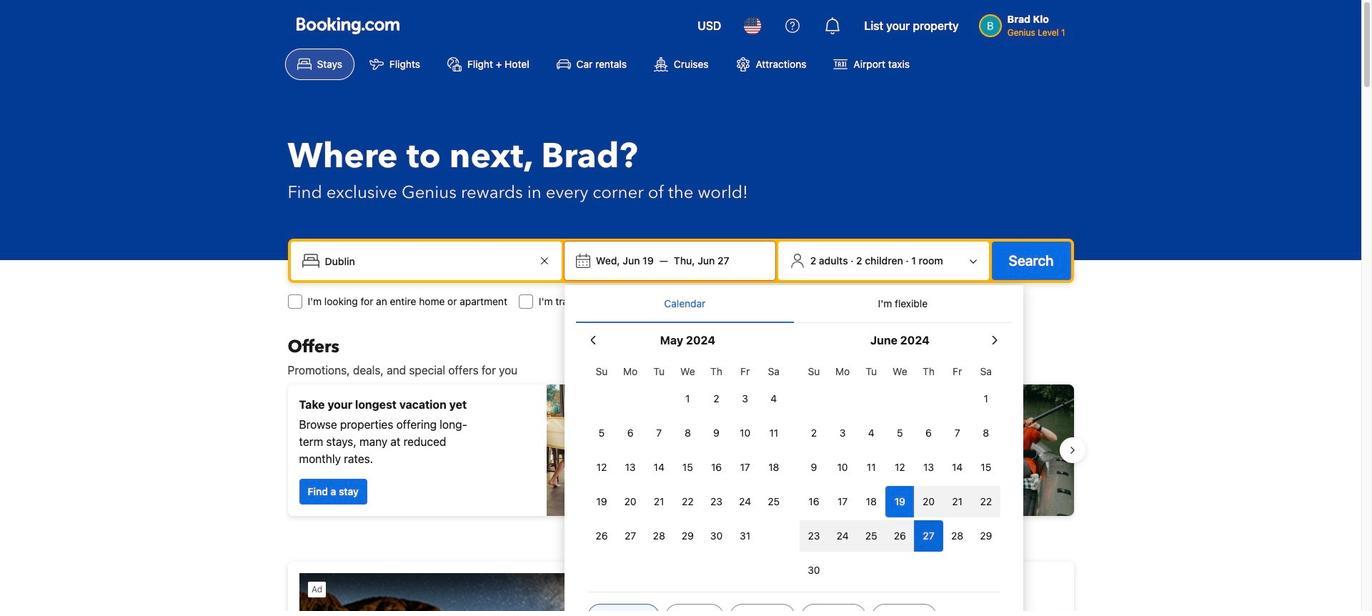 Task type: locate. For each thing, give the bounding box(es) containing it.
booking.com image
[[296, 17, 399, 34]]

4 June 2024 checkbox
[[858, 418, 886, 449]]

15 May 2024 checkbox
[[674, 452, 703, 483]]

6 May 2024 checkbox
[[616, 418, 645, 449]]

19 May 2024 checkbox
[[588, 486, 616, 518]]

18 May 2024 checkbox
[[760, 452, 789, 483]]

3 May 2024 checkbox
[[731, 383, 760, 415]]

progress bar
[[673, 528, 690, 533]]

18 June 2024 checkbox
[[858, 486, 886, 518]]

17 May 2024 checkbox
[[731, 452, 760, 483]]

19 June 2024 checkbox
[[886, 486, 915, 518]]

region
[[276, 379, 1086, 522]]

0 horizontal spatial grid
[[588, 358, 789, 552]]

cell
[[886, 483, 915, 518], [915, 483, 944, 518], [944, 483, 972, 518], [972, 483, 1001, 518], [800, 518, 829, 552], [829, 518, 858, 552], [858, 518, 886, 552], [886, 518, 915, 552], [915, 518, 944, 552]]

20 May 2024 checkbox
[[616, 486, 645, 518]]

11 June 2024 checkbox
[[858, 452, 886, 483]]

16 May 2024 checkbox
[[703, 452, 731, 483]]

a young girl and woman kayak on a river image
[[687, 385, 1074, 516]]

15 June 2024 checkbox
[[972, 452, 1001, 483]]

take your longest vacation yet image
[[547, 385, 675, 516]]

9 June 2024 checkbox
[[800, 452, 829, 483]]

1 horizontal spatial grid
[[800, 358, 1001, 586]]

2 June 2024 checkbox
[[800, 418, 829, 449]]

23 June 2024 checkbox
[[800, 521, 829, 552]]

14 May 2024 checkbox
[[645, 452, 674, 483]]

25 June 2024 checkbox
[[858, 521, 886, 552]]

27 May 2024 checkbox
[[616, 521, 645, 552]]

10 May 2024 checkbox
[[731, 418, 760, 449]]

main content
[[276, 336, 1086, 611]]

5 May 2024 checkbox
[[588, 418, 616, 449]]

your account menu brad klo genius level 1 element
[[979, 6, 1072, 39]]

24 June 2024 checkbox
[[829, 521, 858, 552]]

25 May 2024 checkbox
[[760, 486, 789, 518]]

5 June 2024 checkbox
[[886, 418, 915, 449]]

1 June 2024 checkbox
[[972, 383, 1001, 415]]

3 June 2024 checkbox
[[829, 418, 858, 449]]

tab list
[[576, 285, 1012, 324]]

8 June 2024 checkbox
[[972, 418, 1001, 449]]

14 June 2024 checkbox
[[944, 452, 972, 483]]

grid
[[588, 358, 789, 552], [800, 358, 1001, 586]]

22 May 2024 checkbox
[[674, 486, 703, 518]]



Task type: describe. For each thing, give the bounding box(es) containing it.
29 May 2024 checkbox
[[674, 521, 703, 552]]

26 May 2024 checkbox
[[588, 521, 616, 552]]

Where are you going? field
[[319, 248, 536, 274]]

11 May 2024 checkbox
[[760, 418, 789, 449]]

30 May 2024 checkbox
[[703, 521, 731, 552]]

16 June 2024 checkbox
[[800, 486, 829, 518]]

2 May 2024 checkbox
[[703, 383, 731, 415]]

7 June 2024 checkbox
[[944, 418, 972, 449]]

30 June 2024 checkbox
[[800, 555, 829, 586]]

10 June 2024 checkbox
[[829, 452, 858, 483]]

22 June 2024 checkbox
[[972, 486, 1001, 518]]

31 May 2024 checkbox
[[731, 521, 760, 552]]

29 June 2024 checkbox
[[972, 521, 1001, 552]]

1 grid from the left
[[588, 358, 789, 552]]

13 May 2024 checkbox
[[616, 452, 645, 483]]

28 May 2024 checkbox
[[645, 521, 674, 552]]

24 May 2024 checkbox
[[731, 486, 760, 518]]

20 June 2024 checkbox
[[915, 486, 944, 518]]

21 May 2024 checkbox
[[645, 486, 674, 518]]

17 June 2024 checkbox
[[829, 486, 858, 518]]

4 May 2024 checkbox
[[760, 383, 789, 415]]

7 May 2024 checkbox
[[645, 418, 674, 449]]

23 May 2024 checkbox
[[703, 486, 731, 518]]

27 June 2024 checkbox
[[915, 521, 944, 552]]

12 June 2024 checkbox
[[886, 452, 915, 483]]

8 May 2024 checkbox
[[674, 418, 703, 449]]

21 June 2024 checkbox
[[944, 486, 972, 518]]

6 June 2024 checkbox
[[915, 418, 944, 449]]

12 May 2024 checkbox
[[588, 452, 616, 483]]

13 June 2024 checkbox
[[915, 452, 944, 483]]

26 June 2024 checkbox
[[886, 521, 915, 552]]

28 June 2024 checkbox
[[944, 521, 972, 552]]

1 May 2024 checkbox
[[674, 383, 703, 415]]

2 grid from the left
[[800, 358, 1001, 586]]

9 May 2024 checkbox
[[703, 418, 731, 449]]



Task type: vqa. For each thing, say whether or not it's contained in the screenshot.
San Diego image
no



